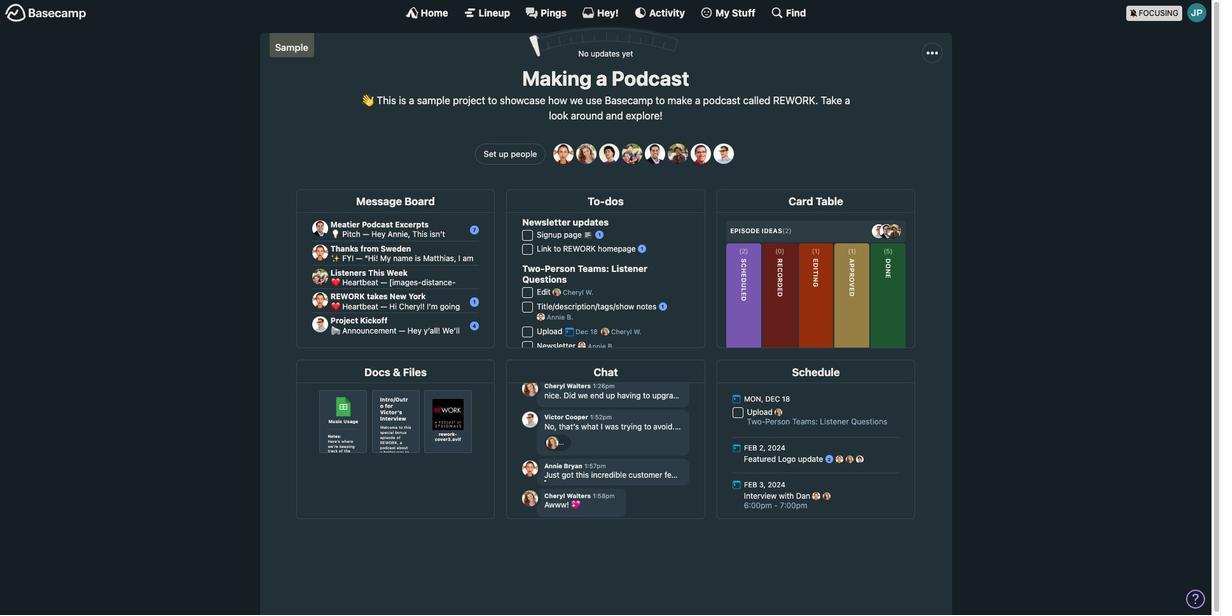 Task type: locate. For each thing, give the bounding box(es) containing it.
a
[[596, 66, 608, 90], [409, 95, 415, 106], [695, 95, 701, 106], [845, 95, 851, 106]]

making a podcast 👋 this is a sample project to showcase how we use basecamp to make a podcast called rework. take a look around and explore!
[[361, 66, 851, 122]]

1 to from the left
[[488, 95, 497, 106]]

and
[[606, 110, 623, 122]]

2 to from the left
[[656, 95, 665, 106]]

making
[[522, 66, 592, 90]]

off
[[652, 33, 663, 43]]

to left make
[[656, 95, 665, 106]]

victor cooper image
[[714, 144, 735, 164]]

to
[[488, 95, 497, 106], [656, 95, 665, 106]]

sample element
[[269, 33, 314, 57]]

explore!
[[626, 110, 663, 122]]

james peterson image
[[1188, 3, 1207, 22]]

a right take on the right of page
[[845, 95, 851, 106]]

switch accounts image
[[5, 3, 87, 23]]

to right project
[[488, 95, 497, 106]]

focusing button
[[1127, 0, 1212, 25]]

0 horizontal spatial to
[[488, 95, 497, 106]]

we
[[570, 95, 583, 106]]

people
[[511, 149, 537, 159]]

find
[[786, 7, 806, 18]]

set up people
[[484, 149, 537, 159]]

updates
[[591, 49, 620, 58]]

look
[[549, 110, 568, 122]]

activity link
[[634, 6, 685, 19]]

use
[[586, 95, 602, 106]]

this
[[377, 95, 396, 106]]

set up people link
[[475, 144, 546, 164]]

find button
[[771, 6, 806, 19]]

a right is on the left
[[409, 95, 415, 106]]

a up use
[[596, 66, 608, 90]]

1 horizontal spatial to
[[656, 95, 665, 106]]

pings
[[541, 7, 567, 18]]

my
[[716, 7, 730, 18]]

lineup
[[479, 7, 510, 18]]

the
[[572, 33, 584, 43]]

up
[[499, 149, 509, 159]]



Task type: vqa. For each thing, say whether or not it's contained in the screenshot.
Contact
no



Task type: describe. For each thing, give the bounding box(es) containing it.
👋
[[361, 95, 374, 106]]

podcast
[[703, 95, 741, 106]]

no
[[579, 49, 589, 58]]

home
[[421, 7, 448, 18]]

main element
[[0, 0, 1212, 25]]

home link
[[406, 6, 448, 19]]

yet
[[622, 49, 633, 58]]

pings button
[[526, 6, 567, 19]]

steve marsh image
[[691, 144, 712, 164]]

focusing
[[1139, 8, 1179, 17]]

make
[[668, 95, 693, 106]]

move
[[549, 33, 570, 43]]

called
[[743, 95, 771, 106]]

people on this project element
[[551, 134, 737, 167]]

rework.
[[773, 95, 819, 106]]

hey!
[[597, 7, 619, 18]]

my stuff
[[716, 7, 756, 18]]

needle
[[587, 33, 613, 43]]

annie bryan image
[[554, 144, 574, 164]]

turn off
[[633, 33, 663, 43]]

take
[[821, 95, 842, 106]]

my stuff button
[[701, 6, 756, 19]]

showcase
[[500, 95, 546, 106]]

basecamp
[[605, 95, 653, 106]]

jennifer young image
[[623, 144, 643, 164]]

podcast
[[612, 66, 690, 90]]

turn
[[633, 33, 650, 43]]

how
[[548, 95, 567, 106]]

move the needle
[[549, 33, 613, 43]]

josh fiske image
[[645, 144, 666, 164]]

nicole katz image
[[668, 144, 689, 164]]

project
[[453, 95, 485, 106]]

jared davis image
[[600, 144, 620, 164]]

a right make
[[695, 95, 701, 106]]

set
[[484, 149, 497, 159]]

lineup link
[[464, 6, 510, 19]]

cheryl walters image
[[577, 144, 597, 164]]

activity
[[649, 7, 685, 18]]

around
[[571, 110, 603, 122]]

sample
[[417, 95, 450, 106]]

stuff
[[732, 7, 756, 18]]

move the needle link
[[540, 28, 621, 49]]

hey! button
[[582, 6, 619, 19]]

is
[[399, 95, 406, 106]]

sample
[[275, 41, 308, 52]]

no updates yet
[[579, 49, 633, 58]]

turn off link
[[624, 28, 672, 49]]



